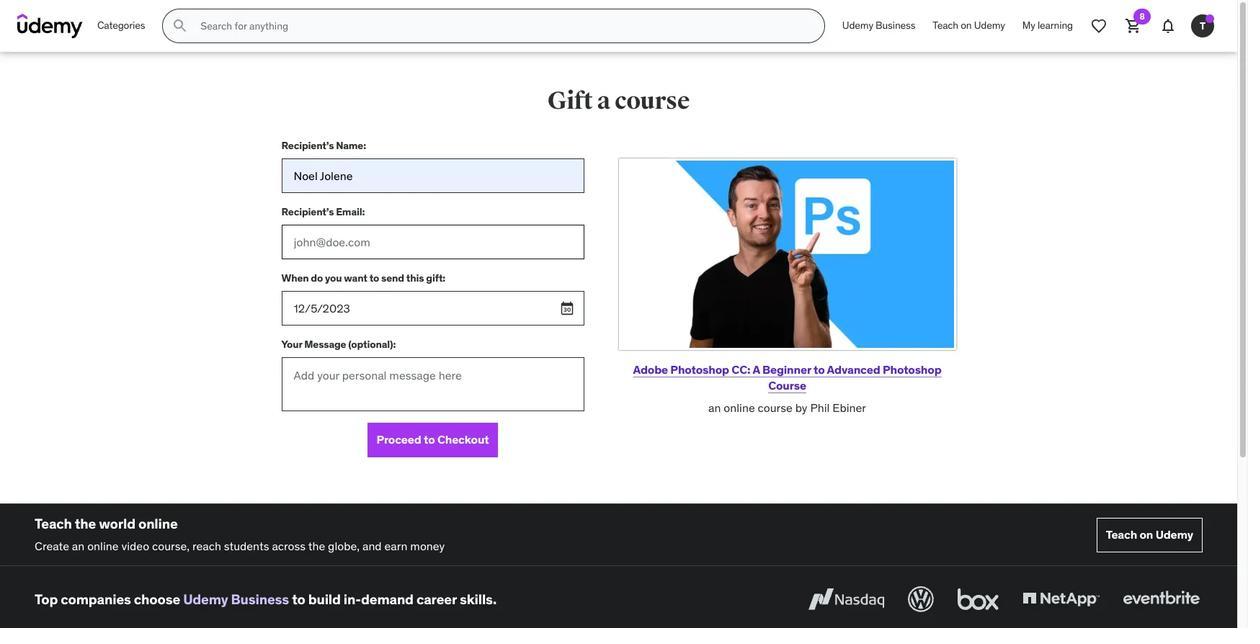 Task type: vqa. For each thing, say whether or not it's contained in the screenshot.
Responsible,
no



Task type: describe. For each thing, give the bounding box(es) containing it.
cc:
[[732, 362, 750, 377]]

notifications image
[[1159, 17, 1177, 35]]

t
[[1200, 19, 1206, 32]]

0 vertical spatial on
[[961, 19, 972, 32]]

students
[[224, 539, 269, 553]]

your message (optional):
[[281, 338, 396, 351]]

gift:
[[426, 271, 445, 284]]

build
[[308, 591, 341, 608]]

1 vertical spatial udemy business link
[[183, 591, 289, 608]]

1 vertical spatial business
[[231, 591, 289, 608]]

1 horizontal spatial teach
[[933, 19, 958, 32]]

to inside adobe photoshop cc: a beginner to advanced photoshop course
[[814, 362, 825, 377]]

this
[[406, 271, 424, 284]]

a
[[753, 362, 760, 377]]

8
[[1140, 11, 1145, 22]]

reach
[[192, 539, 221, 553]]

companies
[[61, 591, 131, 608]]

course,
[[152, 539, 190, 553]]

phil
[[810, 400, 830, 415]]

by
[[795, 400, 807, 415]]

adobe
[[633, 362, 668, 377]]

2 photoshop from the left
[[883, 362, 941, 377]]

do
[[311, 271, 323, 284]]

1 horizontal spatial the
[[308, 539, 325, 553]]

netapp image
[[1020, 584, 1102, 616]]

advanced
[[827, 362, 880, 377]]

choose
[[134, 591, 180, 608]]

(optional):
[[348, 338, 396, 351]]

Your Message (optional): text field
[[281, 357, 584, 411]]

teach on udemy for the rightmost teach on udemy link
[[1106, 527, 1193, 542]]

recipient's email:
[[281, 205, 365, 218]]

1 horizontal spatial on
[[1140, 527, 1153, 542]]

proceed to checkout button
[[368, 423, 498, 458]]

my learning link
[[1014, 9, 1082, 43]]

udemy inside udemy business link
[[842, 19, 873, 32]]

career
[[416, 591, 457, 608]]

want
[[344, 271, 367, 284]]

Recipient's Name: text field
[[281, 159, 584, 193]]

name:
[[336, 139, 366, 152]]

a
[[597, 86, 610, 116]]

earn
[[384, 539, 407, 553]]

categories button
[[89, 9, 154, 43]]

video
[[121, 539, 149, 553]]

box image
[[954, 584, 1002, 616]]

you
[[325, 271, 342, 284]]

adobe photoshop cc: a beginner to advanced photoshop course
[[633, 362, 941, 393]]

an online course by phil ebiner
[[708, 400, 866, 415]]

email:
[[336, 205, 365, 218]]

when
[[281, 271, 309, 284]]

wishlist image
[[1090, 17, 1108, 35]]

0 vertical spatial udemy business link
[[834, 9, 924, 43]]

ebiner
[[832, 400, 866, 415]]

2 horizontal spatial teach
[[1106, 527, 1137, 542]]

gift a course
[[547, 86, 690, 116]]

your
[[281, 338, 302, 351]]

udemy business
[[842, 19, 915, 32]]

0 vertical spatial online
[[724, 400, 755, 415]]

0 vertical spatial business
[[876, 19, 915, 32]]



Task type: locate. For each thing, give the bounding box(es) containing it.
online down cc:
[[724, 400, 755, 415]]

course for online
[[758, 400, 793, 415]]

udemy
[[842, 19, 873, 32], [974, 19, 1005, 32], [1156, 527, 1193, 542], [183, 591, 228, 608]]

course
[[768, 378, 806, 393]]

my
[[1022, 19, 1035, 32]]

photoshop right advanced
[[883, 362, 941, 377]]

online up course,
[[138, 515, 178, 533]]

proceed to checkout
[[376, 433, 489, 447]]

the
[[75, 515, 96, 533], [308, 539, 325, 553]]

recipient's for recipient's email:
[[281, 205, 334, 218]]

0 vertical spatial course
[[615, 86, 690, 116]]

0 vertical spatial the
[[75, 515, 96, 533]]

you have alerts image
[[1206, 14, 1214, 23]]

on up eventbrite "image"
[[1140, 527, 1153, 542]]

online down world
[[87, 539, 119, 553]]

1 vertical spatial the
[[308, 539, 325, 553]]

volkswagen image
[[905, 584, 937, 616]]

0 horizontal spatial course
[[615, 86, 690, 116]]

the left world
[[75, 515, 96, 533]]

0 horizontal spatial teach
[[35, 515, 72, 533]]

shopping cart with 8 items image
[[1125, 17, 1142, 35]]

1 horizontal spatial udemy business link
[[834, 9, 924, 43]]

udemy image
[[17, 14, 83, 38]]

to right beginner
[[814, 362, 825, 377]]

0 horizontal spatial an
[[72, 539, 85, 553]]

2 recipient's from the top
[[281, 205, 334, 218]]

photoshop
[[670, 362, 729, 377], [883, 362, 941, 377]]

checkout
[[437, 433, 489, 447]]

0 horizontal spatial udemy business link
[[183, 591, 289, 608]]

send
[[381, 271, 404, 284]]

0 horizontal spatial online
[[87, 539, 119, 553]]

on
[[961, 19, 972, 32], [1140, 527, 1153, 542]]

to right "proceed"
[[424, 433, 435, 447]]

nasdaq image
[[805, 584, 888, 616]]

Search for anything text field
[[198, 14, 807, 38]]

0 vertical spatial recipient's
[[281, 139, 334, 152]]

0 horizontal spatial the
[[75, 515, 96, 533]]

online
[[724, 400, 755, 415], [138, 515, 178, 533], [87, 539, 119, 553]]

0 vertical spatial teach on udemy
[[933, 19, 1005, 32]]

0 vertical spatial an
[[708, 400, 721, 415]]

0 horizontal spatial teach on udemy link
[[924, 9, 1014, 43]]

1 vertical spatial teach on udemy link
[[1096, 518, 1203, 552]]

to left build
[[292, 591, 305, 608]]

proceed
[[376, 433, 421, 447]]

1 vertical spatial online
[[138, 515, 178, 533]]

1 vertical spatial teach on udemy
[[1106, 527, 1193, 542]]

categories
[[97, 19, 145, 32]]

1 horizontal spatial business
[[876, 19, 915, 32]]

teach on udemy link up eventbrite "image"
[[1096, 518, 1203, 552]]

teach on udemy link
[[924, 9, 1014, 43], [1096, 518, 1203, 552]]

skills.
[[460, 591, 497, 608]]

create
[[35, 539, 69, 553]]

course down course
[[758, 400, 793, 415]]

to
[[369, 271, 379, 284], [814, 362, 825, 377], [424, 433, 435, 447], [292, 591, 305, 608]]

recipient's
[[281, 139, 334, 152], [281, 205, 334, 218]]

gift
[[547, 86, 593, 116]]

0 horizontal spatial on
[[961, 19, 972, 32]]

recipient's left name:
[[281, 139, 334, 152]]

teach inside teach the world online create an online video course, reach students across the globe, and earn money
[[35, 515, 72, 533]]

when do you want to send this gift:
[[281, 271, 445, 284]]

an
[[708, 400, 721, 415], [72, 539, 85, 553]]

teach on udemy left my
[[933, 19, 1005, 32]]

eventbrite image
[[1120, 584, 1203, 616]]

1 horizontal spatial photoshop
[[883, 362, 941, 377]]

my learning
[[1022, 19, 1073, 32]]

to left "send"
[[369, 271, 379, 284]]

teach the world online create an online video course, reach students across the globe, and earn money
[[35, 515, 445, 553]]

1 recipient's from the top
[[281, 139, 334, 152]]

0 vertical spatial teach on udemy link
[[924, 9, 1014, 43]]

the left globe,
[[308, 539, 325, 553]]

globe,
[[328, 539, 360, 553]]

and
[[362, 539, 382, 553]]

teach on udemy for leftmost teach on udemy link
[[933, 19, 1005, 32]]

course for a
[[615, 86, 690, 116]]

an inside teach the world online create an online video course, reach students across the globe, and earn money
[[72, 539, 85, 553]]

t link
[[1185, 9, 1220, 43]]

1 vertical spatial course
[[758, 400, 793, 415]]

2 vertical spatial online
[[87, 539, 119, 553]]

0 horizontal spatial business
[[231, 591, 289, 608]]

1 vertical spatial recipient's
[[281, 205, 334, 218]]

1 vertical spatial an
[[72, 539, 85, 553]]

0 horizontal spatial teach on udemy
[[933, 19, 1005, 32]]

1 vertical spatial on
[[1140, 527, 1153, 542]]

in-
[[344, 591, 361, 608]]

1 horizontal spatial teach on udemy
[[1106, 527, 1193, 542]]

business
[[876, 19, 915, 32], [231, 591, 289, 608]]

money
[[410, 539, 445, 553]]

recipient's name:
[[281, 139, 366, 152]]

world
[[99, 515, 135, 533]]

top companies choose udemy business to build in-demand career skills.
[[35, 591, 497, 608]]

teach
[[933, 19, 958, 32], [35, 515, 72, 533], [1106, 527, 1137, 542]]

submit search image
[[172, 17, 189, 35]]

1 horizontal spatial course
[[758, 400, 793, 415]]

course
[[615, 86, 690, 116], [758, 400, 793, 415]]

message
[[304, 338, 346, 351]]

teach on udemy link left my
[[924, 9, 1014, 43]]

across
[[272, 539, 306, 553]]

on left my
[[961, 19, 972, 32]]

1 photoshop from the left
[[670, 362, 729, 377]]

top
[[35, 591, 58, 608]]

teach on udemy up eventbrite "image"
[[1106, 527, 1193, 542]]

learning
[[1038, 19, 1073, 32]]

0 horizontal spatial photoshop
[[670, 362, 729, 377]]

Recipient's Email: email field
[[281, 225, 584, 259]]

beginner
[[762, 362, 811, 377]]

demand
[[361, 591, 414, 608]]

1 horizontal spatial teach on udemy link
[[1096, 518, 1203, 552]]

1 horizontal spatial online
[[138, 515, 178, 533]]

recipient's left email:
[[281, 205, 334, 218]]

udemy business link
[[834, 9, 924, 43], [183, 591, 289, 608]]

adobe photoshop cc: a beginner to advanced photoshop course link
[[633, 362, 941, 393]]

course right a
[[615, 86, 690, 116]]

to inside button
[[424, 433, 435, 447]]

8 link
[[1116, 9, 1151, 43]]

recipient's for recipient's name:
[[281, 139, 334, 152]]

teach on udemy
[[933, 19, 1005, 32], [1106, 527, 1193, 542]]

photoshop left cc:
[[670, 362, 729, 377]]

When do you want to send this gift: text field
[[281, 291, 584, 326]]

1 horizontal spatial an
[[708, 400, 721, 415]]

2 horizontal spatial online
[[724, 400, 755, 415]]



